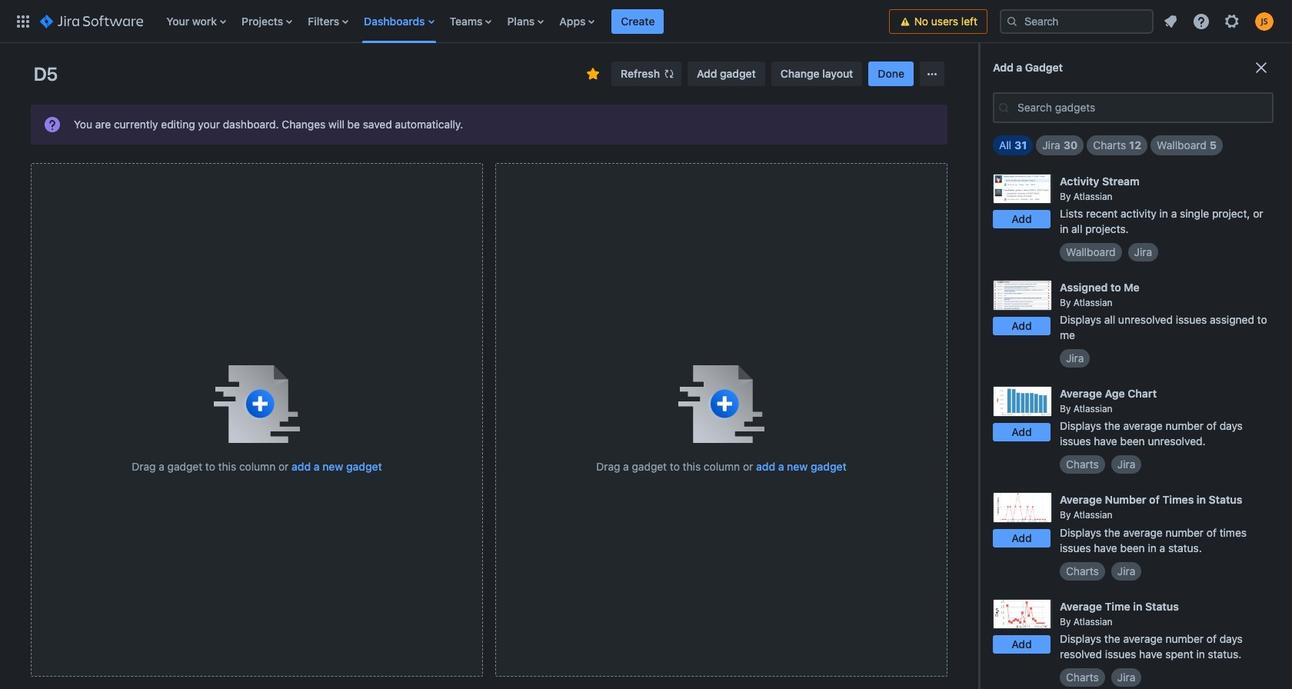 Task type: vqa. For each thing, say whether or not it's contained in the screenshot.
addIcon at the top
no



Task type: describe. For each thing, give the bounding box(es) containing it.
more dashboard actions image
[[923, 65, 942, 83]]

primary element
[[9, 0, 889, 43]]

settings image
[[1224, 12, 1242, 30]]

search image
[[1007, 15, 1019, 27]]

help image
[[1193, 12, 1211, 30]]

average age chart image
[[994, 387, 1053, 417]]

Search field
[[1000, 9, 1154, 33]]

average time in status image
[[994, 599, 1053, 630]]

activity stream image
[[994, 174, 1053, 204]]

appswitcher icon image
[[14, 12, 32, 30]]

0 horizontal spatial list
[[159, 0, 889, 43]]

assigned to me image
[[994, 280, 1053, 311]]

average number of times in status image
[[994, 493, 1053, 523]]



Task type: locate. For each thing, give the bounding box(es) containing it.
list
[[159, 0, 889, 43], [1157, 7, 1284, 35]]

star d5 image
[[584, 65, 603, 83]]

Search gadgets field
[[1014, 94, 1273, 122]]

None search field
[[1000, 9, 1154, 33]]

list item
[[612, 0, 665, 43]]

banner
[[0, 0, 1293, 43]]

notifications image
[[1162, 12, 1181, 30]]

1 horizontal spatial list
[[1157, 7, 1284, 35]]

your profile and settings image
[[1256, 12, 1274, 30]]

jira software image
[[40, 12, 143, 30], [40, 12, 143, 30]]



